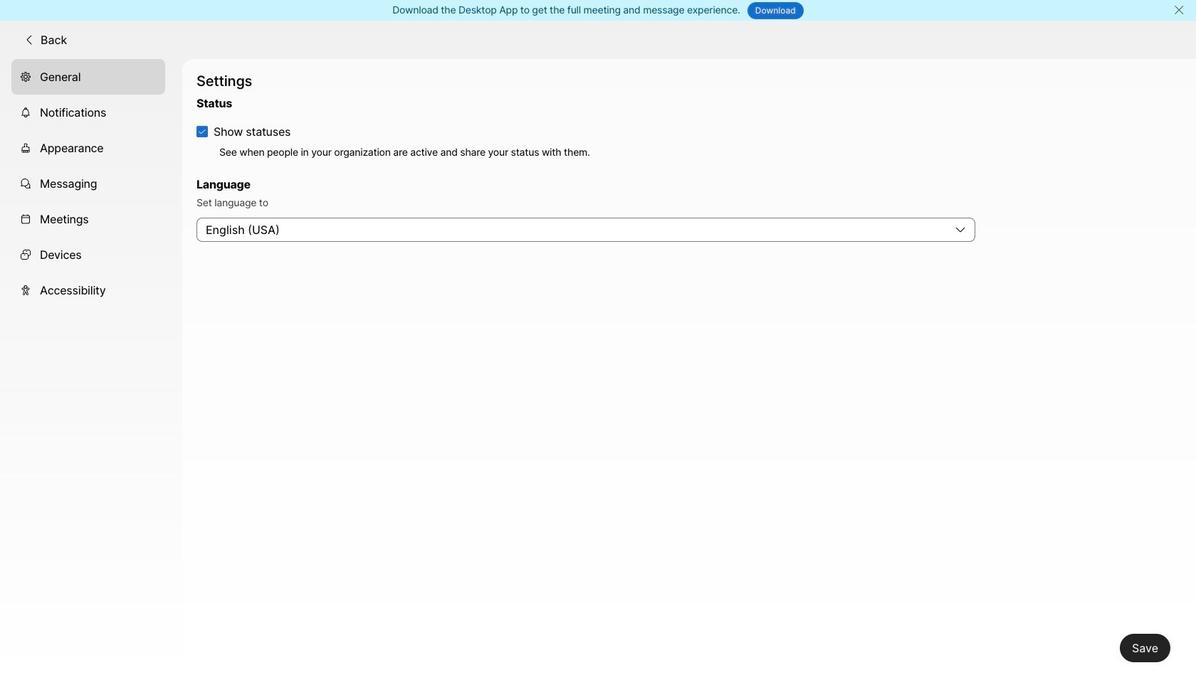 Task type: locate. For each thing, give the bounding box(es) containing it.
general tab
[[11, 59, 165, 95]]

devices tab
[[11, 237, 165, 273]]

accessibility tab
[[11, 273, 165, 308]]

notifications tab
[[11, 95, 165, 130]]

appearance tab
[[11, 130, 165, 166]]



Task type: vqa. For each thing, say whether or not it's contained in the screenshot.
alert
no



Task type: describe. For each thing, give the bounding box(es) containing it.
cancel_16 image
[[1174, 4, 1185, 16]]

meetings tab
[[11, 201, 165, 237]]

messaging tab
[[11, 166, 165, 201]]

settings navigation
[[0, 59, 182, 686]]



